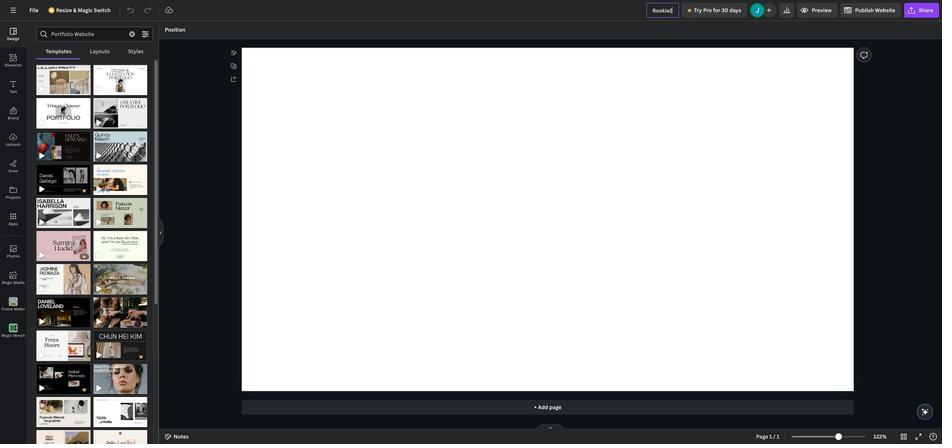Task type: describe. For each thing, give the bounding box(es) containing it.
architecture / interior design portfolio website in white  black  light modern minimal style group
[[93, 393, 147, 428]]

design graphic design portfolio website in blue  warm neutral experimental style group
[[93, 161, 147, 195]]

modeling portfolio website in olive green  light brown  black  colored experimental style group
[[93, 194, 147, 229]]

design - illustration portfolio website in white  black  light experimental style group
[[36, 94, 90, 129]]

Zoom button
[[868, 432, 892, 443]]

photography portfolio website in light blue  black  grey  colored modern minimal style group
[[93, 127, 147, 162]]

brand designer portfolio website in beige black bronze warm classic style group
[[93, 427, 147, 445]]

general photography photography website in white and brown curated editorial style group
[[93, 294, 147, 328]]

design illustration portfolio website in pastel green  black  green  colored experimental style group
[[93, 227, 147, 262]]

Search Website templates search field
[[51, 27, 125, 41]]

photography portfolio website in beige  black  warm neutral modern minimal style group
[[36, 393, 90, 428]]

general photography photography website in beige and dark brown curated editorial style group
[[93, 260, 147, 295]]

photography portfolio website in grey  black  light modern minimal style group
[[36, 194, 90, 229]]



Task type: vqa. For each thing, say whether or not it's contained in the screenshot.
Modeling Portfolio Website in Beige  Black  Warm Neutral Classic Minimal Style GROUP
yes



Task type: locate. For each thing, give the bounding box(es) containing it.
modeling portfolio website in pastel pink  pastel blue  black  colored experimental style group
[[36, 227, 90, 262]]

side panel tab list
[[0, 21, 26, 345]]

show pages image
[[533, 425, 568, 431]]

design - branding portfolio website in white  grey  black  light classic minimal style group
[[36, 327, 90, 362]]

design  illustration portfolio website in black  white  dark modern minimal style group
[[36, 360, 90, 395]]

photography portfolio website in beige  gold  brown  warm neutral modern minimal style group
[[36, 260, 90, 295]]

modeling portfolio website in beige  black  warm neutral classic minimal style group
[[36, 427, 90, 445]]

Design title text field
[[647, 3, 679, 18]]

traditional art portfolio website in black  blue  ivory  dark experimental style group
[[36, 127, 90, 162]]

modeling portfolio website in black  white  grey  dark modern minimal style group
[[36, 161, 90, 195]]

hide image
[[159, 215, 163, 251]]

design illustration portfolio website in white  black  light classic minimal style group
[[93, 61, 147, 95]]

photography portfolio website in white  black  light modern minimal style group
[[93, 360, 147, 395]]

main menu bar
[[0, 0, 942, 21]]

architecture / interior design portfolio website in black  ivory  light modern minimal style group
[[36, 61, 90, 95]]

architecture / interior design portfolio website in black  white  dark modern minimal style group
[[93, 327, 147, 362]]

photography portfolio website in grey  black  light experimental style group
[[93, 94, 147, 129]]

photography portfolio website in black  orange  white  dark modern minimal style group
[[36, 294, 90, 328]]



